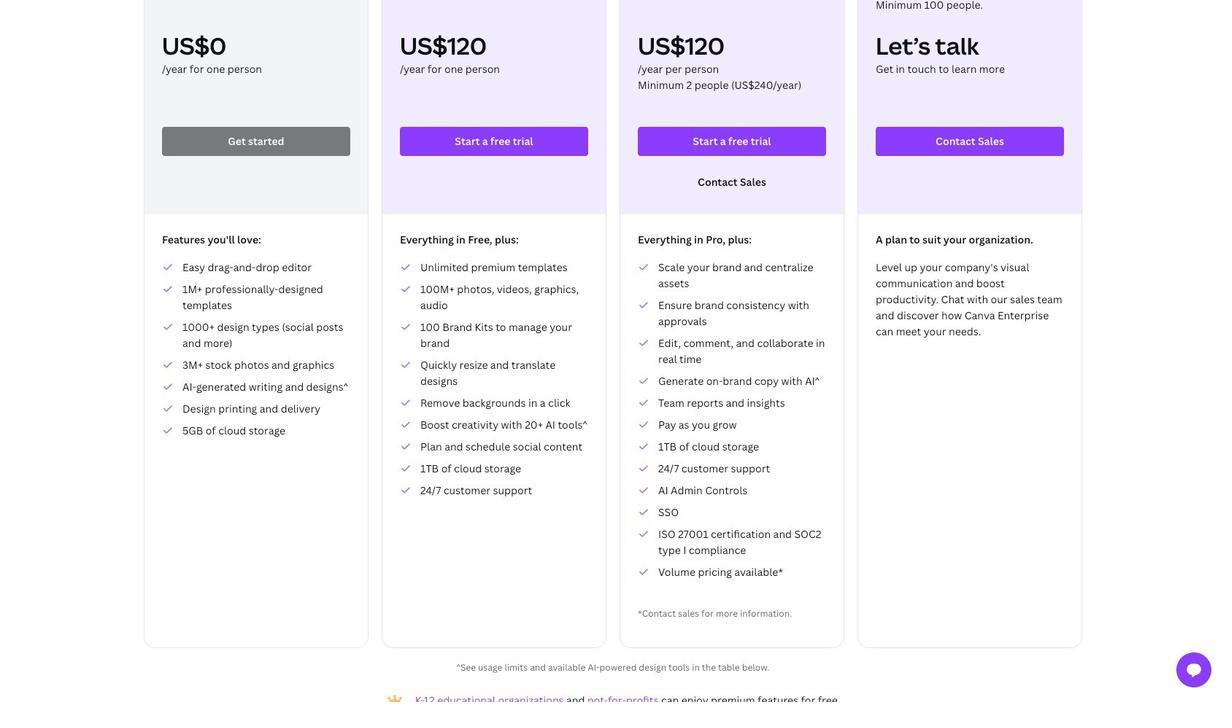 Task type: vqa. For each thing, say whether or not it's contained in the screenshot.
Open Chat Image
yes



Task type: describe. For each thing, give the bounding box(es) containing it.
open chat image
[[1185, 662, 1203, 679]]



